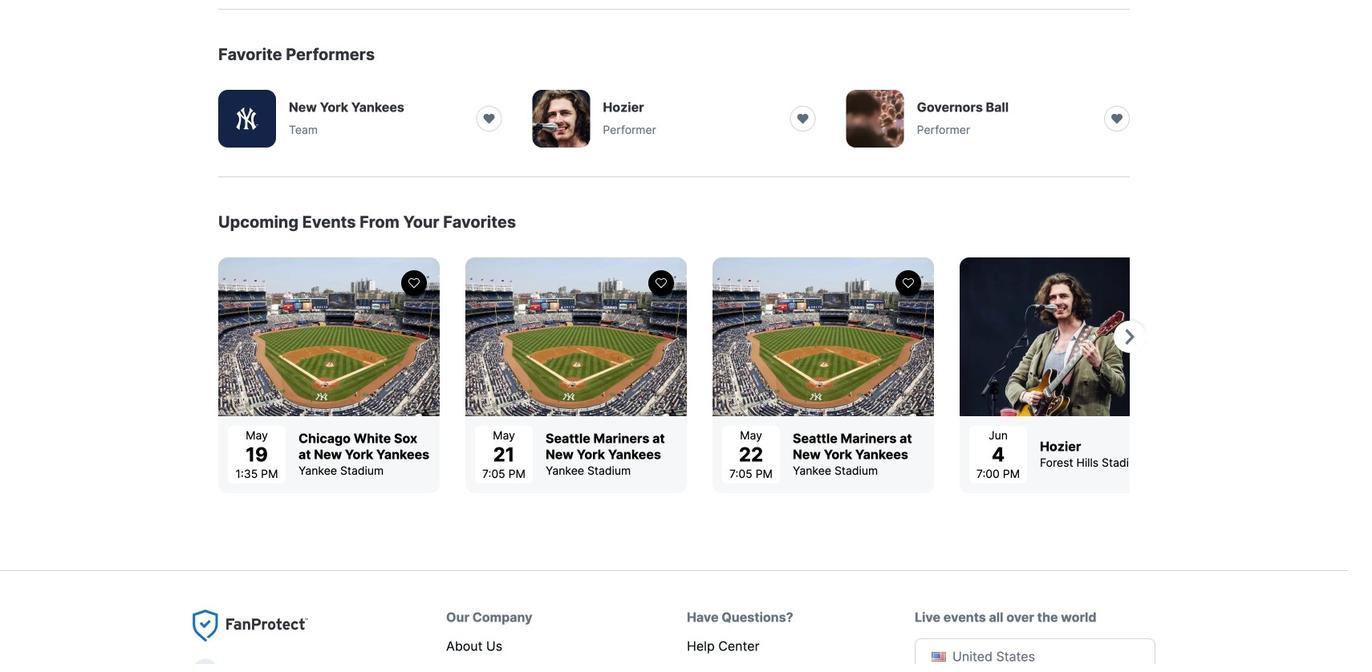 Task type: describe. For each thing, give the bounding box(es) containing it.
fan protect gurantee image
[[193, 610, 308, 643]]

governors ball image
[[847, 90, 905, 148]]

hozier image
[[533, 90, 590, 148]]



Task type: vqa. For each thing, say whether or not it's contained in the screenshot.
fan protect gurantee IMAGE
yes



Task type: locate. For each thing, give the bounding box(es) containing it.
new york yankees image
[[218, 90, 276, 148]]



